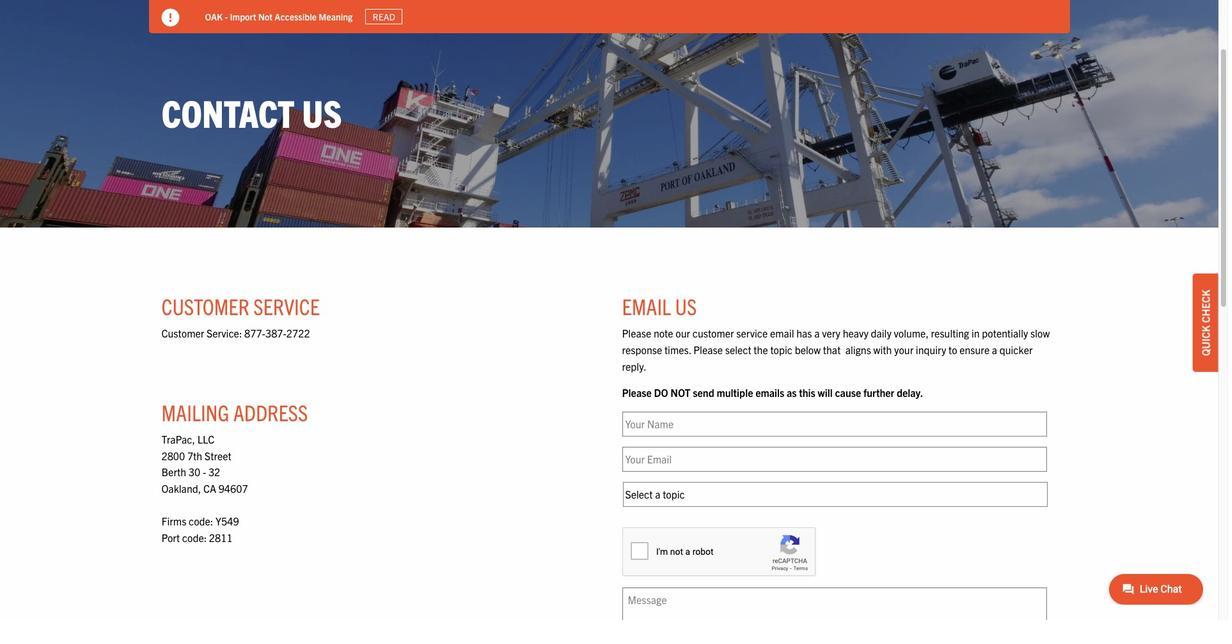 Task type: vqa. For each thing, say whether or not it's contained in the screenshot.
TRANSACTION
no



Task type: locate. For each thing, give the bounding box(es) containing it.
please
[[622, 327, 652, 340], [694, 344, 723, 356], [622, 387, 652, 399]]

accessible
[[275, 11, 317, 22]]

this
[[799, 387, 816, 399]]

customer for customer service: 877-387-2722
[[162, 327, 204, 340]]

berth
[[162, 466, 186, 479]]

1 customer from the top
[[162, 293, 249, 320]]

7th
[[187, 450, 202, 462]]

1 horizontal spatial us
[[675, 293, 697, 320]]

1 vertical spatial us
[[675, 293, 697, 320]]

quick
[[1200, 326, 1213, 356]]

code: right port
[[182, 532, 207, 544]]

llc
[[197, 433, 214, 446]]

0 vertical spatial us
[[302, 89, 342, 135]]

0 horizontal spatial us
[[302, 89, 342, 135]]

2800
[[162, 450, 185, 462]]

firms code:  y549 port code:  2811
[[162, 515, 239, 544]]

0 horizontal spatial a
[[815, 327, 820, 340]]

mailing
[[162, 399, 229, 426]]

2 customer from the top
[[162, 327, 204, 340]]

30
[[189, 466, 200, 479]]

0 horizontal spatial -
[[203, 466, 206, 479]]

oak - import not accessible meaning
[[205, 11, 353, 22]]

will
[[818, 387, 833, 399]]

please up response
[[622, 327, 652, 340]]

1 vertical spatial customer
[[162, 327, 204, 340]]

1 vertical spatial please
[[694, 344, 723, 356]]

387-
[[266, 327, 287, 340]]

very
[[822, 327, 841, 340]]

in
[[972, 327, 980, 340]]

a down potentially
[[992, 344, 998, 356]]

volume,
[[894, 327, 929, 340]]

quick check
[[1200, 290, 1213, 356]]

2 vertical spatial please
[[622, 387, 652, 399]]

a right has
[[815, 327, 820, 340]]

Your Email text field
[[622, 447, 1047, 472]]

our
[[676, 327, 690, 340]]

1 vertical spatial a
[[992, 344, 998, 356]]

multiple
[[717, 387, 753, 399]]

please left do
[[622, 387, 652, 399]]

port
[[162, 532, 180, 544]]

0 vertical spatial please
[[622, 327, 652, 340]]

us for contact us
[[302, 89, 342, 135]]

us
[[302, 89, 342, 135], [675, 293, 697, 320]]

1 vertical spatial -
[[203, 466, 206, 479]]

ensure
[[960, 344, 990, 356]]

1 horizontal spatial -
[[225, 11, 228, 22]]

2722
[[287, 327, 310, 340]]

y549
[[216, 515, 239, 528]]

street
[[205, 450, 231, 462]]

0 vertical spatial customer
[[162, 293, 249, 320]]

-
[[225, 11, 228, 22], [203, 466, 206, 479]]

Your Name text field
[[622, 412, 1047, 437]]

the
[[754, 344, 768, 356]]

a
[[815, 327, 820, 340], [992, 344, 998, 356]]

address
[[233, 399, 308, 426]]

response
[[622, 344, 662, 356]]

heavy
[[843, 327, 869, 340]]

code:
[[189, 515, 213, 528], [182, 532, 207, 544]]

0 vertical spatial code:
[[189, 515, 213, 528]]

inquiry
[[916, 344, 947, 356]]

note
[[654, 327, 674, 340]]

0 vertical spatial -
[[225, 11, 228, 22]]

not
[[671, 387, 691, 399]]

code: up 2811
[[189, 515, 213, 528]]

customer
[[162, 293, 249, 320], [162, 327, 204, 340]]

customer left service: at the left of the page
[[162, 327, 204, 340]]

- right oak at the top left of page
[[225, 11, 228, 22]]

solid image
[[162, 9, 179, 27]]

- right 30
[[203, 466, 206, 479]]

service:
[[207, 327, 242, 340]]

please down customer
[[694, 344, 723, 356]]

customer up service: at the left of the page
[[162, 293, 249, 320]]

us for email us
[[675, 293, 697, 320]]

topic
[[771, 344, 793, 356]]

0 vertical spatial a
[[815, 327, 820, 340]]

cause
[[835, 387, 862, 399]]



Task type: describe. For each thing, give the bounding box(es) containing it.
has
[[797, 327, 812, 340]]

to
[[949, 344, 958, 356]]

delay.
[[897, 387, 924, 399]]

please for not
[[622, 387, 652, 399]]

customer service
[[162, 293, 320, 320]]

ca
[[203, 482, 216, 495]]

do
[[654, 387, 668, 399]]

customer service: 877-387-2722
[[162, 327, 310, 340]]

daily
[[871, 327, 892, 340]]

further
[[864, 387, 895, 399]]

trapac,
[[162, 433, 195, 446]]

slow
[[1031, 327, 1050, 340]]

1 horizontal spatial a
[[992, 344, 998, 356]]

1 vertical spatial code:
[[182, 532, 207, 544]]

please do not send multiple emails as this will cause further delay.
[[622, 387, 924, 399]]

Message text field
[[622, 588, 1047, 621]]

customer
[[693, 327, 734, 340]]

trapac, llc 2800 7th street berth 30 - 32 oakland, ca 94607
[[162, 433, 248, 495]]

email us
[[622, 293, 697, 320]]

quick check link
[[1193, 274, 1219, 372]]

please for our
[[622, 327, 652, 340]]

below
[[795, 344, 821, 356]]

oak
[[205, 11, 223, 22]]

read link
[[365, 9, 403, 24]]

firms
[[162, 515, 186, 528]]

meaning
[[319, 11, 353, 22]]

94607
[[219, 482, 248, 495]]

read
[[373, 11, 395, 22]]

not
[[258, 11, 273, 22]]

contact us
[[162, 89, 342, 135]]

mailing address
[[162, 399, 308, 426]]

oakland,
[[162, 482, 201, 495]]

check
[[1200, 290, 1213, 323]]

emails
[[756, 387, 785, 399]]

reply.
[[622, 360, 647, 373]]

email
[[622, 293, 671, 320]]

service
[[254, 293, 320, 320]]

customer for customer service
[[162, 293, 249, 320]]

potentially
[[982, 327, 1029, 340]]

2811
[[209, 532, 233, 544]]

as
[[787, 387, 797, 399]]

service
[[737, 327, 768, 340]]

877-
[[244, 327, 266, 340]]

please note our customer service email has a very heavy daily volume, resulting in potentially slow response times. please select the topic below that  aligns with your inquiry to ensure a quicker reply.
[[622, 327, 1050, 373]]

resulting
[[931, 327, 970, 340]]

quicker
[[1000, 344, 1033, 356]]

that
[[823, 344, 841, 356]]

32
[[209, 466, 220, 479]]

send
[[693, 387, 715, 399]]

your
[[895, 344, 914, 356]]

with
[[874, 344, 892, 356]]

contact
[[162, 89, 295, 135]]

- inside trapac, llc 2800 7th street berth 30 - 32 oakland, ca 94607
[[203, 466, 206, 479]]

import
[[230, 11, 256, 22]]

email
[[770, 327, 794, 340]]

select
[[725, 344, 752, 356]]

times.
[[665, 344, 691, 356]]



